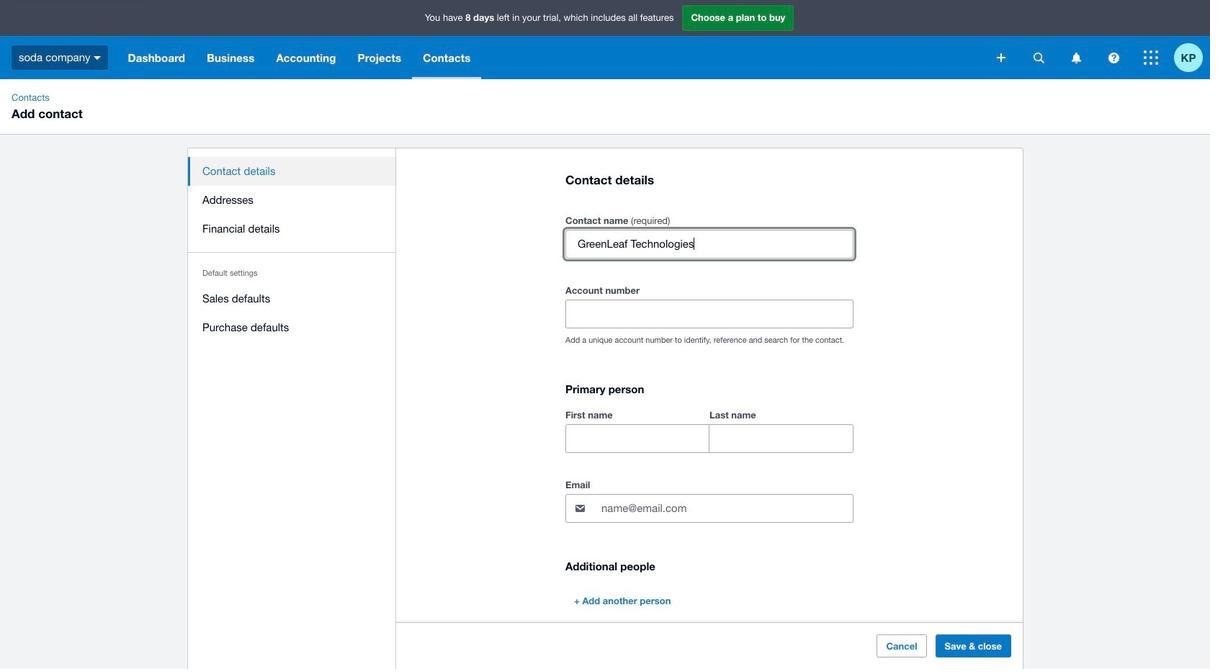 Task type: locate. For each thing, give the bounding box(es) containing it.
menu
[[188, 148, 396, 351]]

A business or person's name field
[[566, 231, 853, 258]]

group
[[566, 407, 854, 453]]

banner
[[0, 0, 1211, 79]]

None field
[[566, 301, 853, 328], [566, 425, 709, 453], [710, 425, 853, 453], [566, 301, 853, 328], [566, 425, 709, 453], [710, 425, 853, 453]]

svg image
[[997, 53, 1006, 62], [94, 56, 101, 60]]

svg image
[[1144, 50, 1159, 65], [1034, 52, 1044, 63], [1072, 52, 1081, 63], [1109, 52, 1119, 63]]

name@email.com text field
[[600, 495, 853, 523]]



Task type: describe. For each thing, give the bounding box(es) containing it.
0 horizontal spatial svg image
[[94, 56, 101, 60]]

1 horizontal spatial svg image
[[997, 53, 1006, 62]]



Task type: vqa. For each thing, say whether or not it's contained in the screenshot.
ZIP
no



